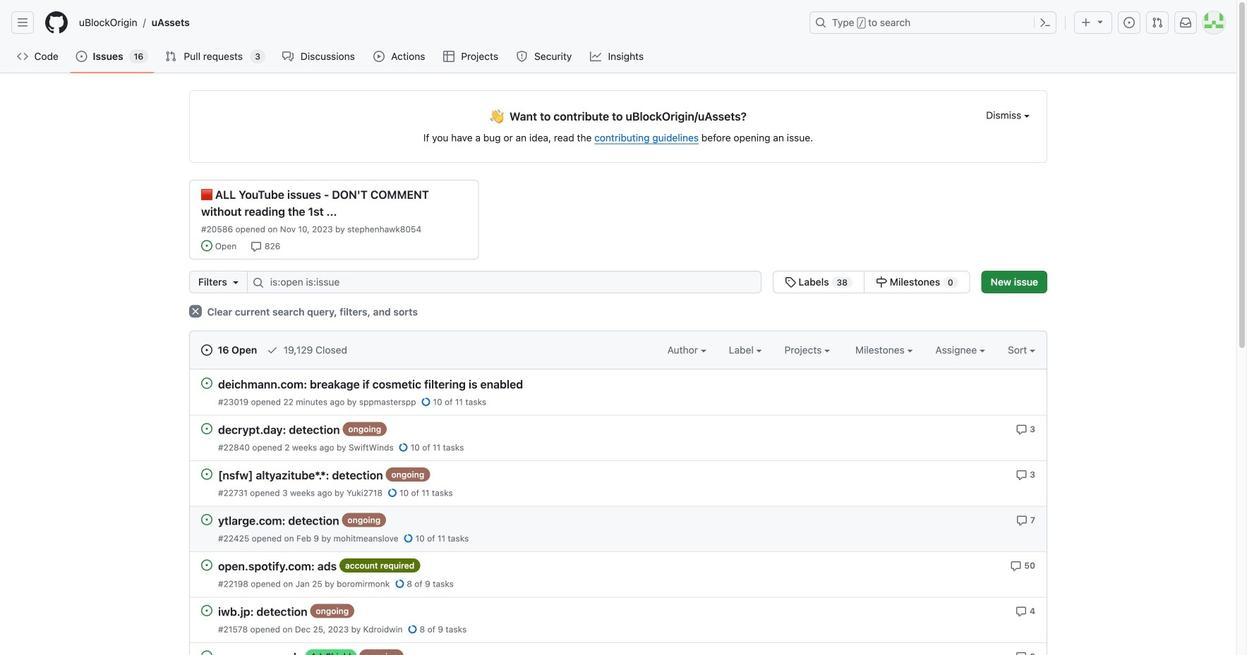 Task type: vqa. For each thing, say whether or not it's contained in the screenshot.
second Open issue icon from the top of the page
yes



Task type: describe. For each thing, give the bounding box(es) containing it.
1 vertical spatial issue opened image
[[201, 345, 212, 356]]

1 open issue image from the top
[[201, 423, 212, 435]]

1 vertical spatial triangle down image
[[230, 277, 241, 288]]

author image
[[701, 350, 706, 353]]

7 open issue element from the top
[[201, 651, 212, 656]]

notifications image
[[1180, 17, 1191, 28]]

graph image
[[590, 51, 601, 62]]

play image
[[373, 51, 385, 62]]

2 open issue image from the top
[[201, 560, 212, 571]]

6 open issue element from the top
[[201, 605, 212, 617]]

0 vertical spatial comment image
[[1010, 561, 1022, 572]]

milestone image
[[876, 277, 887, 288]]

plus image
[[1081, 17, 1092, 28]]

git pull request image
[[1152, 17, 1163, 28]]

label image
[[756, 350, 762, 353]]

homepage image
[[45, 11, 68, 34]]

issue element
[[773, 271, 970, 294]]

open issue image for 7th open issue element from the bottom of the page
[[201, 378, 212, 389]]

0 vertical spatial issue opened image
[[76, 51, 87, 62]]

4 open issue element from the top
[[201, 514, 212, 526]]

tag image
[[785, 277, 796, 288]]

1 open issue element from the top
[[201, 378, 212, 389]]

2 vertical spatial comment image
[[1016, 652, 1027, 656]]



Task type: locate. For each thing, give the bounding box(es) containing it.
1 vertical spatial issue opened image
[[201, 240, 212, 252]]

1 vertical spatial open issue image
[[201, 560, 212, 571]]

issue opened image down x image
[[201, 345, 212, 356]]

4 open issue image from the top
[[201, 606, 212, 617]]

0 horizontal spatial triangle down image
[[230, 277, 241, 288]]

issue opened image
[[1124, 17, 1135, 28], [201, 345, 212, 356]]

comment image
[[1010, 561, 1022, 572], [1016, 607, 1027, 618], [1016, 652, 1027, 656]]

open issue image for fourth open issue element from the top of the page
[[201, 515, 212, 526]]

3 open issue element from the top
[[201, 469, 212, 480]]

1 open issue image from the top
[[201, 378, 212, 389]]

1 vertical spatial comment image
[[1016, 607, 1027, 618]]

triangle down image left search image
[[230, 277, 241, 288]]

git pull request image
[[165, 51, 177, 62]]

issue opened image up x image
[[201, 240, 212, 252]]

0 horizontal spatial issue opened image
[[76, 51, 87, 62]]

2 open issue element from the top
[[201, 423, 212, 435]]

command palette image
[[1040, 17, 1051, 28]]

list
[[73, 11, 801, 34]]

issue opened image left git pull request image
[[1124, 17, 1135, 28]]

0 horizontal spatial issue opened image
[[201, 345, 212, 356]]

issue opened image
[[76, 51, 87, 62], [201, 240, 212, 252]]

comment image
[[251, 241, 262, 253], [1016, 424, 1027, 436], [1016, 470, 1027, 481], [1016, 515, 1028, 527]]

open issue image
[[201, 423, 212, 435], [201, 560, 212, 571], [201, 651, 212, 656]]

3 open issue image from the top
[[201, 515, 212, 526]]

5 open issue element from the top
[[201, 560, 212, 571]]

None search field
[[189, 271, 970, 294]]

0 vertical spatial issue opened image
[[1124, 17, 1135, 28]]

code image
[[17, 51, 28, 62]]

Issues search field
[[247, 271, 761, 294]]

open issue image
[[201, 378, 212, 389], [201, 469, 212, 480], [201, 515, 212, 526], [201, 606, 212, 617]]

1 horizontal spatial issue opened image
[[1124, 17, 1135, 28]]

table image
[[443, 51, 454, 62]]

triangle down image
[[1095, 16, 1106, 27], [230, 277, 241, 288]]

2 open issue image from the top
[[201, 469, 212, 480]]

shield image
[[516, 51, 528, 62]]

3 open issue image from the top
[[201, 651, 212, 656]]

open issue image for 5th open issue element from the bottom
[[201, 469, 212, 480]]

Search all issues text field
[[247, 271, 761, 294]]

search image
[[253, 277, 264, 289]]

assignees image
[[980, 350, 985, 353]]

triangle down image right plus icon at the right top of page
[[1095, 16, 1106, 27]]

issue opened image right code "image"
[[76, 51, 87, 62]]

2 vertical spatial open issue image
[[201, 651, 212, 656]]

comment discussion image
[[282, 51, 294, 62]]

1 horizontal spatial issue opened image
[[201, 240, 212, 252]]

0 vertical spatial triangle down image
[[1095, 16, 1106, 27]]

1 horizontal spatial triangle down image
[[1095, 16, 1106, 27]]

0 vertical spatial open issue image
[[201, 423, 212, 435]]

open issue image for 6th open issue element from the top
[[201, 606, 212, 617]]

open issue element
[[201, 378, 212, 389], [201, 423, 212, 435], [201, 469, 212, 480], [201, 514, 212, 526], [201, 560, 212, 571], [201, 605, 212, 617], [201, 651, 212, 656]]

x image
[[189, 305, 202, 318]]

check image
[[267, 345, 278, 356]]



